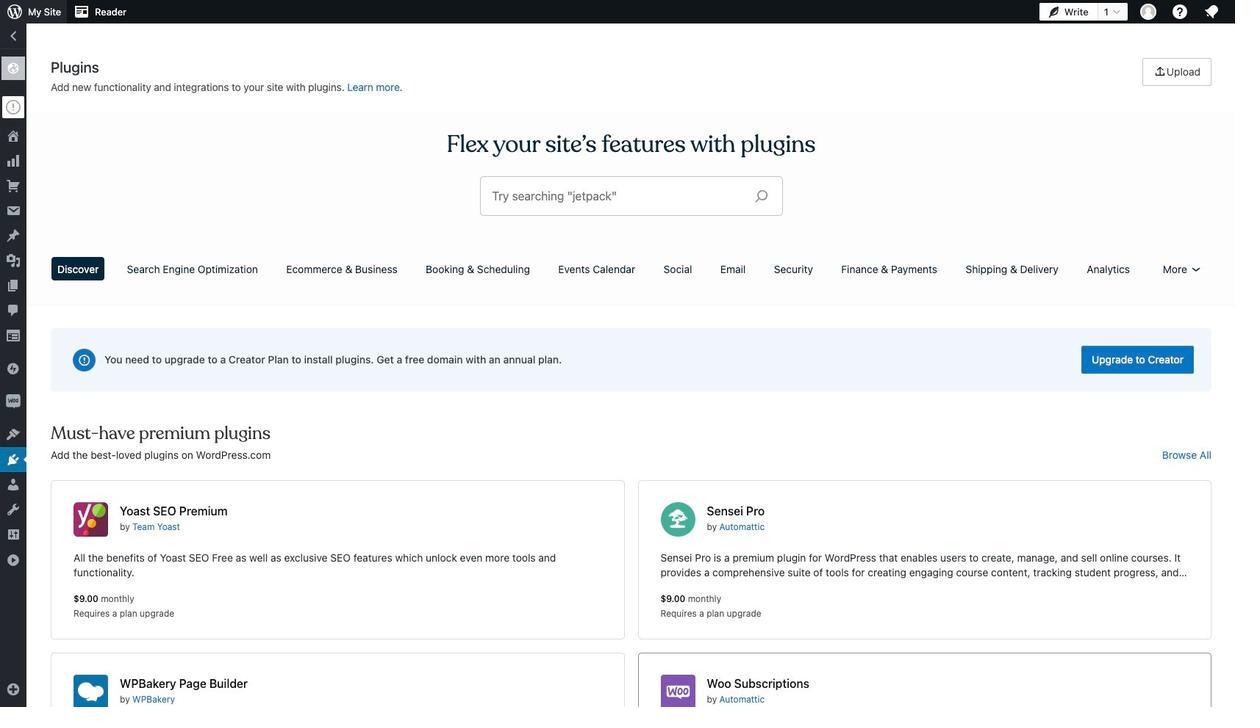 Task type: locate. For each thing, give the bounding box(es) containing it.
main content
[[46, 58, 1217, 708]]

None search field
[[480, 177, 782, 215]]

img image
[[6, 362, 21, 376], [6, 395, 21, 409]]

plugin icon image
[[74, 503, 108, 537], [661, 503, 695, 537], [74, 676, 108, 708], [661, 676, 695, 708]]

1 vertical spatial img image
[[6, 395, 21, 409]]

0 vertical spatial img image
[[6, 362, 21, 376]]



Task type: describe. For each thing, give the bounding box(es) containing it.
open search image
[[743, 186, 780, 207]]

1 img image from the top
[[6, 362, 21, 376]]

help image
[[1171, 3, 1189, 21]]

my profile image
[[1140, 4, 1156, 20]]

Search search field
[[492, 177, 743, 215]]

2 img image from the top
[[6, 395, 21, 409]]

manage your notifications image
[[1203, 3, 1220, 21]]



Task type: vqa. For each thing, say whether or not it's contained in the screenshot.
checkbox
no



